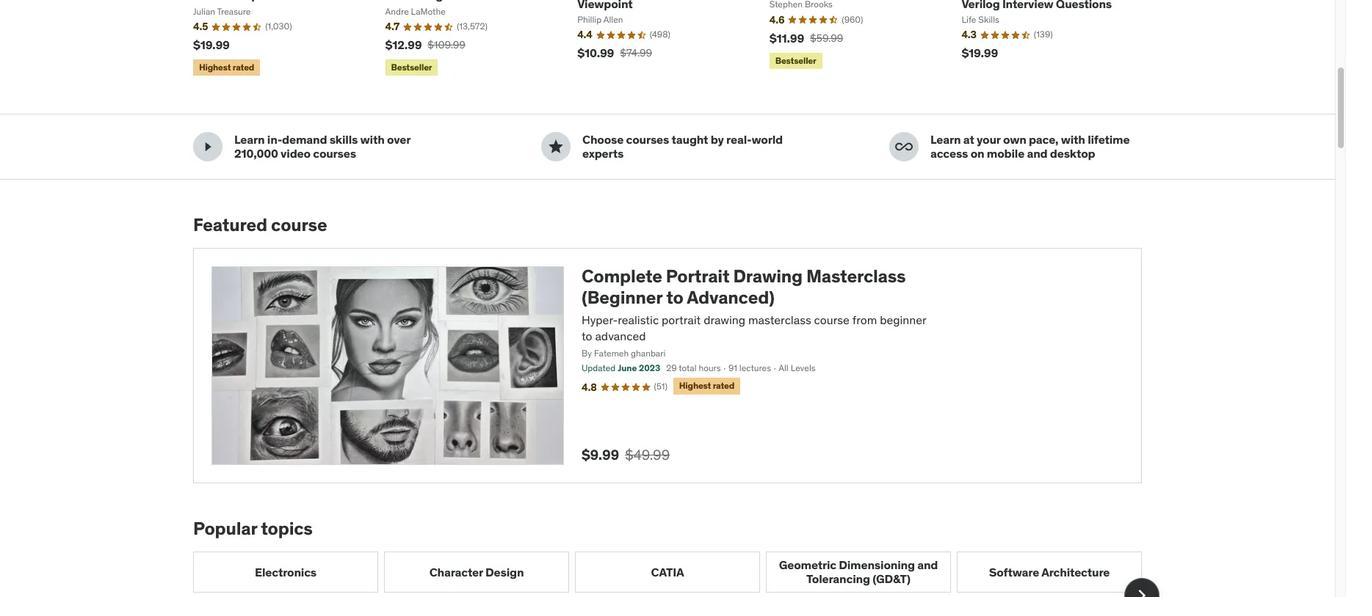 Task type: vqa. For each thing, say whether or not it's contained in the screenshot.
Geometric Dimensioning and Tolerancing (GD&T)
yes



Task type: describe. For each thing, give the bounding box(es) containing it.
medium image for choose courses taught by real-world experts
[[547, 138, 565, 156]]

updated
[[582, 363, 616, 374]]

course inside complete portrait drawing masterclass (beginner to advanced) hyper-realistic portrait drawing masterclass course from beginner to advanced by fatemeh ghanbari
[[814, 313, 850, 328]]

from
[[853, 313, 877, 328]]

advanced)
[[687, 287, 775, 309]]

29
[[667, 363, 677, 374]]

by
[[711, 132, 724, 147]]

with inside learn at your own pace, with lifetime access on mobile and desktop
[[1061, 132, 1086, 147]]

popular topics
[[193, 518, 313, 541]]

0 horizontal spatial to
[[582, 329, 593, 344]]

$9.99 $49.99
[[582, 447, 670, 464]]

in-
[[267, 132, 282, 147]]

tolerancing
[[807, 572, 870, 587]]

software
[[989, 565, 1040, 580]]

skills
[[330, 132, 358, 147]]

geometric dimensioning and tolerancing (gd&t)
[[779, 558, 938, 587]]

91 lectures
[[729, 363, 771, 374]]

mobile
[[987, 147, 1025, 161]]

on
[[971, 147, 985, 161]]

video
[[281, 147, 311, 161]]

rated
[[713, 381, 735, 392]]

medium image for learn in-demand skills with over 210,000 video courses
[[199, 138, 217, 156]]

software architecture link
[[957, 552, 1142, 594]]

29 total hours
[[667, 363, 721, 374]]

highest
[[679, 381, 711, 392]]

dimensioning
[[839, 558, 915, 573]]

character design
[[429, 565, 524, 580]]

topics
[[261, 518, 313, 541]]

hours
[[699, 363, 721, 374]]

1 horizontal spatial to
[[666, 287, 684, 309]]

210,000
[[234, 147, 278, 161]]

drawing
[[734, 265, 803, 288]]

your
[[977, 132, 1001, 147]]

medium image for learn at your own pace, with lifetime access on mobile and desktop
[[896, 138, 913, 156]]

experts
[[583, 147, 624, 161]]

real-
[[727, 132, 752, 147]]

character
[[429, 565, 483, 580]]

own
[[1003, 132, 1027, 147]]

access
[[931, 147, 968, 161]]

total
[[679, 363, 697, 374]]

hyper-
[[582, 313, 618, 328]]

realistic
[[618, 313, 659, 328]]

courses inside choose courses taught by real-world experts
[[626, 132, 669, 147]]

advanced
[[595, 329, 646, 344]]

masterclass
[[807, 265, 906, 288]]

desktop
[[1050, 147, 1096, 161]]

courses inside learn in-demand skills with over 210,000 video courses
[[313, 147, 356, 161]]

updated june 2023
[[582, 363, 661, 374]]

4.8
[[582, 381, 597, 395]]

drawing
[[704, 313, 746, 328]]

highest rated
[[679, 381, 735, 392]]

catia
[[651, 565, 684, 580]]



Task type: locate. For each thing, give the bounding box(es) containing it.
portrait
[[666, 265, 730, 288]]

and right (gd&t)
[[918, 558, 938, 573]]

architecture
[[1042, 565, 1110, 580]]

0 horizontal spatial courses
[[313, 147, 356, 161]]

$9.99
[[582, 447, 619, 464]]

medium image left experts
[[547, 138, 565, 156]]

2 horizontal spatial medium image
[[896, 138, 913, 156]]

lectures
[[740, 363, 771, 374]]

character design link
[[384, 552, 569, 594]]

at
[[964, 132, 975, 147]]

3 medium image from the left
[[896, 138, 913, 156]]

to up portrait
[[666, 287, 684, 309]]

levels
[[791, 363, 816, 374]]

demand
[[282, 132, 327, 147]]

choose courses taught by real-world experts
[[583, 132, 783, 161]]

1 medium image from the left
[[199, 138, 217, 156]]

0 vertical spatial to
[[666, 287, 684, 309]]

catia link
[[575, 552, 760, 594]]

masterclass
[[749, 313, 812, 328]]

geometric dimensioning and tolerancing (gd&t) link
[[766, 552, 951, 594]]

design
[[486, 565, 524, 580]]

featured course
[[193, 214, 327, 237]]

medium image
[[199, 138, 217, 156], [547, 138, 565, 156], [896, 138, 913, 156]]

complete
[[582, 265, 662, 288]]

portrait
[[662, 313, 701, 328]]

91
[[729, 363, 738, 374]]

1 with from the left
[[360, 132, 385, 147]]

medium image left access
[[896, 138, 913, 156]]

learn for learn at your own pace, with lifetime access on mobile and desktop
[[931, 132, 961, 147]]

and inside learn at your own pace, with lifetime access on mobile and desktop
[[1027, 147, 1048, 161]]

0 horizontal spatial course
[[271, 214, 327, 237]]

medium image left 210,000
[[199, 138, 217, 156]]

0 horizontal spatial and
[[918, 558, 938, 573]]

0 vertical spatial course
[[271, 214, 327, 237]]

by
[[582, 348, 592, 359]]

1 horizontal spatial learn
[[931, 132, 961, 147]]

learn inside learn in-demand skills with over 210,000 video courses
[[234, 132, 265, 147]]

taught
[[672, 132, 708, 147]]

beginner
[[880, 313, 927, 328]]

to
[[666, 287, 684, 309], [582, 329, 593, 344]]

learn left at
[[931, 132, 961, 147]]

choose
[[583, 132, 624, 147]]

0 horizontal spatial medium image
[[199, 138, 217, 156]]

learn inside learn at your own pace, with lifetime access on mobile and desktop
[[931, 132, 961, 147]]

(51)
[[654, 381, 668, 392]]

software architecture
[[989, 565, 1110, 580]]

learn at your own pace, with lifetime access on mobile and desktop
[[931, 132, 1130, 161]]

electronics
[[255, 565, 317, 580]]

all
[[779, 363, 789, 374]]

popular
[[193, 518, 257, 541]]

world
[[752, 132, 783, 147]]

ghanbari
[[631, 348, 666, 359]]

(gd&t)
[[873, 572, 911, 587]]

featured
[[193, 214, 267, 237]]

all levels
[[779, 363, 816, 374]]

1 vertical spatial to
[[582, 329, 593, 344]]

june
[[618, 363, 637, 374]]

1 vertical spatial and
[[918, 558, 938, 573]]

1 horizontal spatial and
[[1027, 147, 1048, 161]]

learn left in-
[[234, 132, 265, 147]]

next image
[[1131, 585, 1154, 598]]

learn for learn in-demand skills with over 210,000 video courses
[[234, 132, 265, 147]]

carousel element
[[193, 552, 1160, 598]]

1 horizontal spatial courses
[[626, 132, 669, 147]]

courses left taught
[[626, 132, 669, 147]]

$49.99
[[625, 447, 670, 464]]

with inside learn in-demand skills with over 210,000 video courses
[[360, 132, 385, 147]]

and inside geometric dimensioning and tolerancing (gd&t)
[[918, 558, 938, 573]]

electronics link
[[193, 552, 378, 594]]

to up by
[[582, 329, 593, 344]]

and
[[1027, 147, 1048, 161], [918, 558, 938, 573]]

pace,
[[1029, 132, 1059, 147]]

0 vertical spatial and
[[1027, 147, 1048, 161]]

course right the "featured"
[[271, 214, 327, 237]]

geometric
[[779, 558, 837, 573]]

0 horizontal spatial with
[[360, 132, 385, 147]]

over
[[387, 132, 411, 147]]

and right own
[[1027, 147, 1048, 161]]

2 learn from the left
[[931, 132, 961, 147]]

1 vertical spatial course
[[814, 313, 850, 328]]

1 learn from the left
[[234, 132, 265, 147]]

with left over
[[360, 132, 385, 147]]

1 horizontal spatial with
[[1061, 132, 1086, 147]]

courses right video
[[313, 147, 356, 161]]

with right pace,
[[1061, 132, 1086, 147]]

fatemeh
[[594, 348, 629, 359]]

complete portrait drawing masterclass (beginner to advanced) hyper-realistic portrait drawing masterclass course from beginner to advanced by fatemeh ghanbari
[[582, 265, 927, 359]]

1 horizontal spatial medium image
[[547, 138, 565, 156]]

learn in-demand skills with over 210,000 video courses
[[234, 132, 411, 161]]

courses
[[626, 132, 669, 147], [313, 147, 356, 161]]

1 horizontal spatial course
[[814, 313, 850, 328]]

course
[[271, 214, 327, 237], [814, 313, 850, 328]]

2023
[[639, 363, 661, 374]]

(beginner
[[582, 287, 663, 309]]

2 with from the left
[[1061, 132, 1086, 147]]

0 horizontal spatial learn
[[234, 132, 265, 147]]

lifetime
[[1088, 132, 1130, 147]]

learn
[[234, 132, 265, 147], [931, 132, 961, 147]]

course left from
[[814, 313, 850, 328]]

with
[[360, 132, 385, 147], [1061, 132, 1086, 147]]

2 medium image from the left
[[547, 138, 565, 156]]



